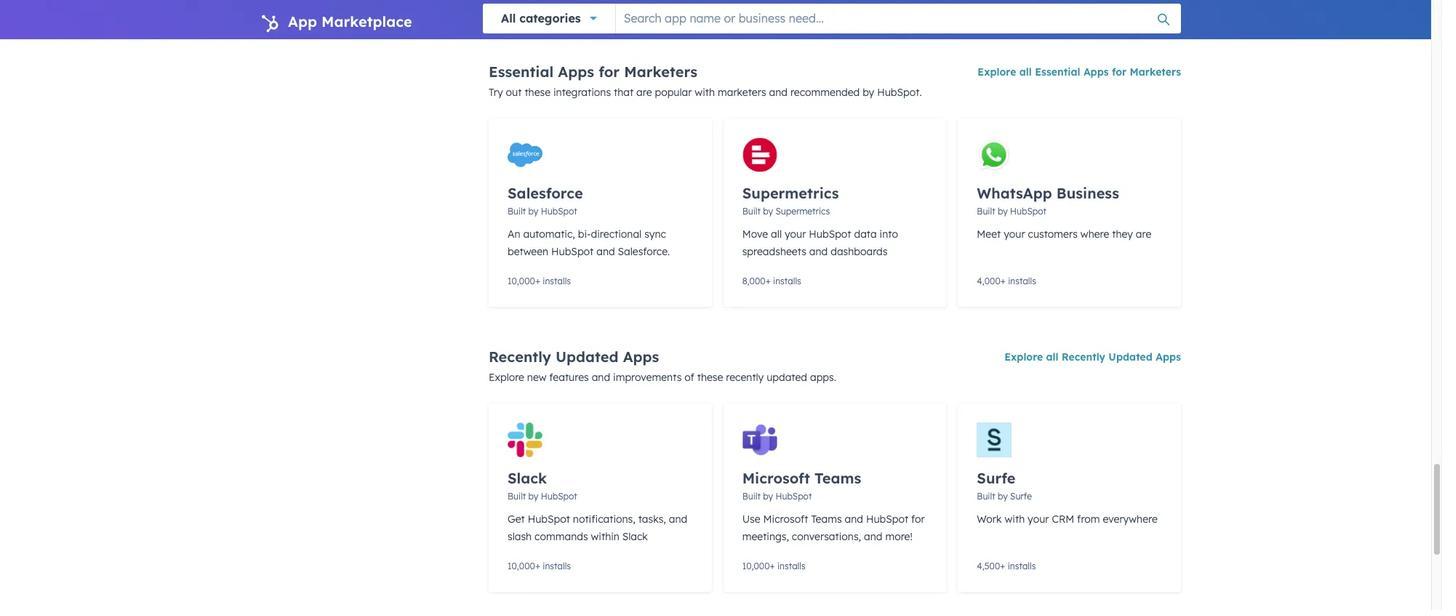 Task type: describe. For each thing, give the bounding box(es) containing it.
try
[[489, 86, 503, 99]]

marketplace
[[322, 12, 412, 31]]

hubspot inside use microsoft teams and hubspot for meetings, conversations, and more!
[[867, 513, 909, 526]]

installs for supermetrics
[[774, 276, 802, 287]]

1 horizontal spatial with
[[1005, 513, 1025, 526]]

microsoft inside microsoft teams built by hubspot
[[743, 469, 811, 488]]

of
[[685, 371, 695, 384]]

explore for surfe
[[1005, 351, 1044, 364]]

whatsapp business built by hubspot
[[977, 184, 1120, 217]]

into
[[880, 228, 899, 241]]

supermetrics inside supermetrics built by supermetrics
[[776, 206, 830, 217]]

0 horizontal spatial marketers
[[624, 62, 698, 80]]

all
[[501, 11, 516, 25]]

data
[[855, 228, 877, 241]]

1 horizontal spatial these
[[698, 371, 724, 384]]

teams inside microsoft teams built by hubspot
[[815, 469, 862, 488]]

4,000 + installs
[[977, 276, 1037, 287]]

by inside slack built by hubspot
[[529, 491, 539, 502]]

meet your customers where they are
[[977, 228, 1152, 241]]

salesforce
[[508, 184, 583, 202]]

supermetrics built by supermetrics
[[743, 184, 839, 217]]

built for salesforce
[[508, 206, 526, 217]]

are for essential apps for marketers
[[637, 86, 652, 99]]

app
[[288, 12, 317, 31]]

your for surfe
[[1028, 513, 1050, 526]]

built inside microsoft teams built by hubspot
[[743, 491, 761, 502]]

get hubspot notifications, tasks, and slash commands within slack
[[508, 513, 688, 544]]

improvements
[[613, 371, 682, 384]]

0 horizontal spatial for
[[599, 62, 620, 80]]

from
[[1078, 513, 1101, 526]]

by inside supermetrics built by supermetrics
[[763, 206, 774, 217]]

that
[[614, 86, 634, 99]]

explore all essential apps for marketers
[[978, 65, 1182, 79]]

4,500
[[977, 561, 1001, 572]]

1 horizontal spatial updated
[[1109, 351, 1153, 364]]

hubspot inside an automatic, bi-directional sync between hubspot and salesforce.
[[552, 245, 594, 258]]

essential apps for marketers
[[489, 62, 698, 80]]

hubspot inside get hubspot notifications, tasks, and slash commands within slack
[[528, 513, 570, 526]]

meet
[[977, 228, 1001, 241]]

0 horizontal spatial these
[[525, 86, 551, 99]]

where
[[1081, 228, 1110, 241]]

directional
[[591, 228, 642, 241]]

1,000 + installs
[[743, 6, 801, 17]]

business
[[1057, 184, 1120, 202]]

+ for supermetrics
[[766, 276, 771, 287]]

features
[[550, 371, 589, 384]]

marketers
[[718, 86, 767, 99]]

all for microsoft
[[1047, 351, 1059, 364]]

more!
[[886, 530, 913, 544]]

all inside "move all your hubspot data into spreadsheets and dashboards"
[[771, 228, 782, 241]]

and inside get hubspot notifications, tasks, and slash commands within slack
[[669, 513, 688, 526]]

commands
[[535, 530, 588, 544]]

integrations
[[554, 86, 611, 99]]

and left more!
[[864, 530, 883, 544]]

by left the hubspot.
[[863, 86, 875, 99]]

salesforce.
[[618, 245, 670, 258]]

1 horizontal spatial your
[[1004, 228, 1026, 241]]

for inside use microsoft teams and hubspot for meetings, conversations, and more!
[[912, 513, 925, 526]]

and up conversations,
[[845, 513, 864, 526]]

sync
[[645, 228, 666, 241]]

slack built by hubspot
[[508, 469, 578, 502]]

and right features
[[592, 371, 611, 384]]

by inside surfe built by surfe
[[998, 491, 1008, 502]]

try out these integrations that are popular with marketers and recommended by hubspot.
[[489, 86, 922, 99]]

0 vertical spatial supermetrics
[[743, 184, 839, 202]]

8,000
[[743, 276, 766, 287]]

installs for whatsapp
[[1009, 276, 1037, 287]]

use microsoft teams and hubspot for meetings, conversations, and more!
[[743, 513, 925, 544]]

hubspot inside salesforce built by hubspot
[[541, 206, 578, 217]]

bi-
[[578, 228, 591, 241]]

move
[[743, 228, 768, 241]]

installs for microsoft
[[778, 561, 806, 572]]

recently updated apps
[[489, 347, 659, 366]]

notifications,
[[573, 513, 636, 526]]

an automatic, bi-directional sync between hubspot and salesforce.
[[508, 228, 670, 258]]

installs for slack
[[543, 561, 571, 572]]

by inside salesforce built by hubspot
[[529, 206, 539, 217]]

all categories
[[501, 11, 581, 25]]

1 horizontal spatial marketers
[[1130, 65, 1182, 79]]

out
[[506, 86, 522, 99]]

explore new features and improvements of these recently updated apps.
[[489, 371, 837, 384]]

slack inside slack built by hubspot
[[508, 469, 547, 488]]

between
[[508, 245, 549, 258]]

and right marketers
[[769, 86, 788, 99]]

your for supermetrics
[[785, 228, 806, 241]]

popular
[[655, 86, 692, 99]]



Task type: vqa. For each thing, say whether or not it's contained in the screenshot.


Task type: locate. For each thing, give the bounding box(es) containing it.
explore
[[978, 65, 1017, 79], [1005, 351, 1044, 364], [489, 371, 525, 384]]

hubspot inside "move all your hubspot data into spreadsheets and dashboards"
[[809, 228, 852, 241]]

built up "meet" on the top of the page
[[977, 206, 996, 217]]

meetings,
[[743, 530, 789, 544]]

hubspot
[[1011, 206, 1047, 217], [541, 206, 578, 217], [809, 228, 852, 241], [552, 245, 594, 258], [541, 491, 578, 502], [776, 491, 812, 502], [528, 513, 570, 526], [867, 513, 909, 526]]

explore for whatsapp business
[[978, 65, 1017, 79]]

hubspot inside whatsapp business built by hubspot
[[1011, 206, 1047, 217]]

0 vertical spatial surfe
[[977, 469, 1016, 488]]

installs for salesforce
[[543, 276, 571, 287]]

0 vertical spatial these
[[525, 86, 551, 99]]

and
[[769, 86, 788, 99], [597, 245, 615, 258], [810, 245, 828, 258], [592, 371, 611, 384], [669, 513, 688, 526], [845, 513, 864, 526], [864, 530, 883, 544]]

+ for slack
[[535, 561, 541, 572]]

1 vertical spatial these
[[698, 371, 724, 384]]

1 vertical spatial supermetrics
[[776, 206, 830, 217]]

hubspot inside slack built by hubspot
[[541, 491, 578, 502]]

app marketplace
[[288, 12, 412, 31]]

marketers
[[624, 62, 698, 80], [1130, 65, 1182, 79]]

1 vertical spatial surfe
[[1011, 491, 1032, 502]]

and inside "move all your hubspot data into spreadsheets and dashboards"
[[810, 245, 828, 258]]

built inside whatsapp business built by hubspot
[[977, 206, 996, 217]]

an
[[508, 228, 521, 241]]

updated
[[767, 371, 808, 384]]

10,000 + installs for microsoft teams
[[743, 561, 806, 572]]

these
[[525, 86, 551, 99], [698, 371, 724, 384]]

Search app name or business need... search field
[[616, 4, 1182, 33]]

0 vertical spatial microsoft
[[743, 469, 811, 488]]

10,000 + installs for salesforce
[[508, 276, 571, 287]]

1 vertical spatial all
[[771, 228, 782, 241]]

1 horizontal spatial all
[[1020, 65, 1032, 79]]

teams inside use microsoft teams and hubspot for meetings, conversations, and more!
[[812, 513, 842, 526]]

these right of
[[698, 371, 724, 384]]

all categories button
[[483, 4, 615, 33]]

2 horizontal spatial all
[[1047, 351, 1059, 364]]

slack down tasks,
[[623, 530, 648, 544]]

microsoft inside use microsoft teams and hubspot for meetings, conversations, and more!
[[764, 513, 809, 526]]

built inside slack built by hubspot
[[508, 491, 526, 502]]

built for slack
[[508, 491, 526, 502]]

0 vertical spatial slack
[[508, 469, 547, 488]]

customers
[[1029, 228, 1078, 241]]

0 horizontal spatial slack
[[508, 469, 547, 488]]

your
[[1004, 228, 1026, 241], [785, 228, 806, 241], [1028, 513, 1050, 526]]

by inside whatsapp business built by hubspot
[[998, 206, 1008, 217]]

1 vertical spatial microsoft
[[764, 513, 809, 526]]

for
[[599, 62, 620, 80], [1113, 65, 1127, 79], [912, 513, 925, 526]]

hubspot.
[[878, 86, 922, 99]]

0 horizontal spatial your
[[785, 228, 806, 241]]

crm
[[1052, 513, 1075, 526]]

use
[[743, 513, 761, 526]]

recently
[[726, 371, 764, 384]]

supermetrics up "move all your hubspot data into spreadsheets and dashboards"
[[776, 206, 830, 217]]

0 horizontal spatial with
[[695, 86, 715, 99]]

microsoft
[[743, 469, 811, 488], [764, 513, 809, 526]]

1,000
[[743, 6, 765, 17]]

installs for surfe
[[1008, 561, 1036, 572]]

0 horizontal spatial updated
[[556, 347, 619, 366]]

2 vertical spatial explore
[[489, 371, 525, 384]]

built inside surfe built by surfe
[[977, 491, 996, 502]]

apps.
[[811, 371, 837, 384]]

built up an on the left top of page
[[508, 206, 526, 217]]

0 vertical spatial explore
[[978, 65, 1017, 79]]

8,000 + installs
[[743, 276, 802, 287]]

and right tasks,
[[669, 513, 688, 526]]

are for whatsapp business
[[1136, 228, 1152, 241]]

built inside salesforce built by hubspot
[[508, 206, 526, 217]]

1 vertical spatial are
[[1136, 228, 1152, 241]]

built for surfe
[[977, 491, 996, 502]]

by up slash
[[529, 491, 539, 502]]

tasks,
[[639, 513, 666, 526]]

built up get
[[508, 491, 526, 502]]

with right popular
[[695, 86, 715, 99]]

1 horizontal spatial recently
[[1062, 351, 1106, 364]]

within
[[591, 530, 620, 544]]

0 horizontal spatial are
[[637, 86, 652, 99]]

surfe up work
[[977, 469, 1016, 488]]

10,000 for salesforce
[[508, 276, 535, 287]]

teams
[[815, 469, 862, 488], [812, 513, 842, 526]]

slack up get
[[508, 469, 547, 488]]

your left crm
[[1028, 513, 1050, 526]]

1 horizontal spatial are
[[1136, 228, 1152, 241]]

by down whatsapp
[[998, 206, 1008, 217]]

0 vertical spatial with
[[695, 86, 715, 99]]

teams up use microsoft teams and hubspot for meetings, conversations, and more!
[[815, 469, 862, 488]]

by up move
[[763, 206, 774, 217]]

these right out
[[525, 86, 551, 99]]

everywhere
[[1103, 513, 1158, 526]]

+ for surfe
[[1001, 561, 1006, 572]]

built for supermetrics
[[743, 206, 761, 217]]

1 horizontal spatial slack
[[623, 530, 648, 544]]

surfe up work with your crm from everywhere
[[1011, 491, 1032, 502]]

by inside microsoft teams built by hubspot
[[763, 491, 774, 502]]

and left dashboards at the top right
[[810, 245, 828, 258]]

automatic,
[[523, 228, 575, 241]]

work
[[977, 513, 1002, 526]]

teams up conversations,
[[812, 513, 842, 526]]

are
[[637, 86, 652, 99], [1136, 228, 1152, 241]]

surfe
[[977, 469, 1016, 488], [1011, 491, 1032, 502]]

1 horizontal spatial for
[[912, 513, 925, 526]]

recently
[[489, 347, 551, 366], [1062, 351, 1106, 364]]

recommended
[[791, 86, 860, 99]]

4,000
[[977, 276, 1001, 287]]

1 vertical spatial slack
[[623, 530, 648, 544]]

built
[[977, 206, 996, 217], [508, 206, 526, 217], [743, 206, 761, 217], [508, 491, 526, 502], [743, 491, 761, 502], [977, 491, 996, 502]]

0 vertical spatial all
[[1020, 65, 1032, 79]]

1 vertical spatial explore
[[1005, 351, 1044, 364]]

microsoft teams built by hubspot
[[743, 469, 862, 502]]

updated
[[556, 347, 619, 366], [1109, 351, 1153, 364]]

by up meetings,
[[763, 491, 774, 502]]

they
[[1113, 228, 1134, 241]]

move all your hubspot data into spreadsheets and dashboards
[[743, 228, 899, 258]]

new
[[527, 371, 547, 384]]

microsoft up meetings,
[[764, 513, 809, 526]]

0 horizontal spatial essential
[[489, 62, 554, 80]]

slash
[[508, 530, 532, 544]]

built inside supermetrics built by supermetrics
[[743, 206, 761, 217]]

0 horizontal spatial recently
[[489, 347, 551, 366]]

get
[[508, 513, 525, 526]]

+ for whatsapp
[[1001, 276, 1006, 287]]

+ for salesforce
[[535, 276, 541, 287]]

spreadsheets
[[743, 245, 807, 258]]

0 horizontal spatial all
[[771, 228, 782, 241]]

your inside "move all your hubspot data into spreadsheets and dashboards"
[[785, 228, 806, 241]]

10,000 for slack
[[508, 561, 535, 572]]

supermetrics up move
[[743, 184, 839, 202]]

whatsapp
[[977, 184, 1053, 202]]

with right work
[[1005, 513, 1025, 526]]

+
[[535, 6, 541, 17], [765, 6, 770, 17], [1005, 6, 1010, 17], [535, 276, 541, 287], [766, 276, 771, 287], [1001, 276, 1006, 287], [535, 561, 541, 572], [770, 561, 775, 572], [1001, 561, 1006, 572]]

explore all recently updated apps
[[1005, 351, 1182, 364]]

slack inside get hubspot notifications, tasks, and slash commands within slack
[[623, 530, 648, 544]]

and inside an automatic, bi-directional sync between hubspot and salesforce.
[[597, 245, 615, 258]]

are right they
[[1136, 228, 1152, 241]]

dashboards
[[831, 245, 888, 258]]

surfe built by surfe
[[977, 469, 1032, 502]]

supermetrics
[[743, 184, 839, 202], [776, 206, 830, 217]]

10,000
[[508, 6, 535, 17], [977, 6, 1005, 17], [508, 276, 535, 287], [508, 561, 535, 572], [743, 561, 770, 572]]

microsoft up use
[[743, 469, 811, 488]]

+ for microsoft
[[770, 561, 775, 572]]

your up spreadsheets
[[785, 228, 806, 241]]

by down salesforce
[[529, 206, 539, 217]]

categories
[[520, 11, 581, 25]]

conversations,
[[792, 530, 862, 544]]

apps
[[558, 62, 595, 80], [1084, 65, 1109, 79], [623, 347, 659, 366], [1156, 351, 1182, 364]]

10,000 + installs
[[508, 6, 571, 17], [977, 6, 1041, 17], [508, 276, 571, 287], [508, 561, 571, 572], [743, 561, 806, 572]]

all
[[1020, 65, 1032, 79], [771, 228, 782, 241], [1047, 351, 1059, 364]]

10,000 for microsoft teams
[[743, 561, 770, 572]]

1 vertical spatial with
[[1005, 513, 1025, 526]]

by up work
[[998, 491, 1008, 502]]

and down directional
[[597, 245, 615, 258]]

built up use
[[743, 491, 761, 502]]

1 horizontal spatial essential
[[1035, 65, 1081, 79]]

work with your crm from everywhere
[[977, 513, 1158, 526]]

salesforce built by hubspot
[[508, 184, 583, 217]]

by
[[863, 86, 875, 99], [998, 206, 1008, 217], [529, 206, 539, 217], [763, 206, 774, 217], [529, 491, 539, 502], [763, 491, 774, 502], [998, 491, 1008, 502]]

10,000 + installs for slack
[[508, 561, 571, 572]]

are right that
[[637, 86, 652, 99]]

hubspot inside microsoft teams built by hubspot
[[776, 491, 812, 502]]

built up move
[[743, 206, 761, 217]]

1 vertical spatial teams
[[812, 513, 842, 526]]

2 vertical spatial all
[[1047, 351, 1059, 364]]

0 vertical spatial are
[[637, 86, 652, 99]]

built up work
[[977, 491, 996, 502]]

all for supermetrics
[[1020, 65, 1032, 79]]

essential
[[489, 62, 554, 80], [1035, 65, 1081, 79]]

0 vertical spatial teams
[[815, 469, 862, 488]]

your right "meet" on the top of the page
[[1004, 228, 1026, 241]]

2 horizontal spatial your
[[1028, 513, 1050, 526]]

4,500 + installs
[[977, 561, 1036, 572]]

slack
[[508, 469, 547, 488], [623, 530, 648, 544]]

2 horizontal spatial for
[[1113, 65, 1127, 79]]



